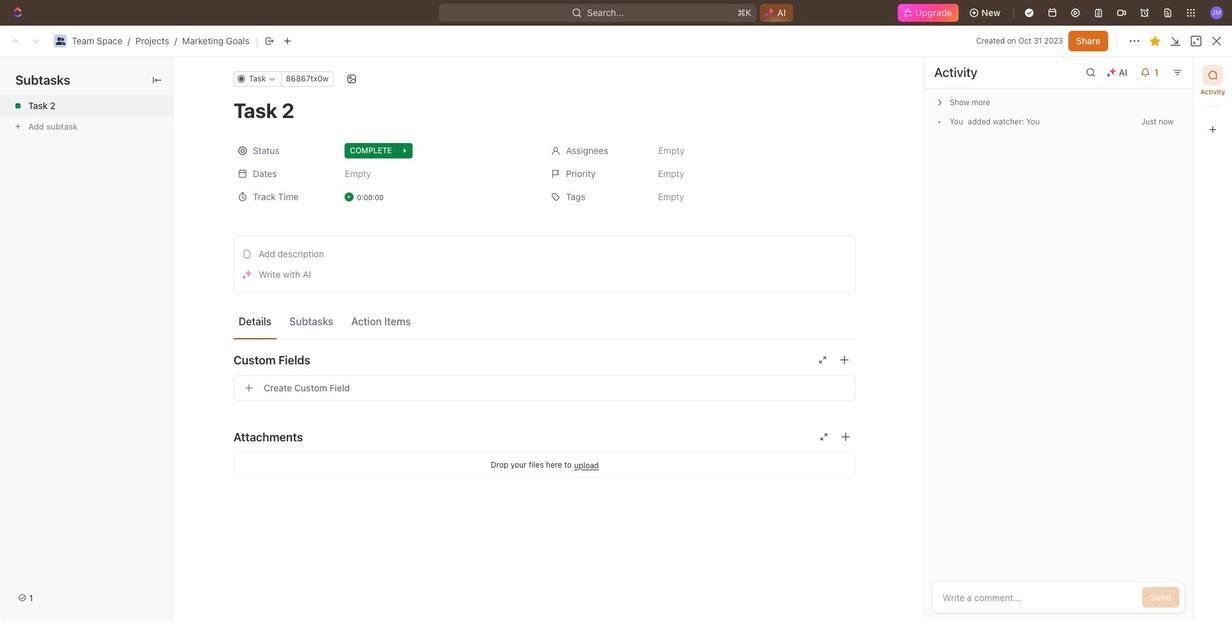 Task type: describe. For each thing, give the bounding box(es) containing it.
tree inside the sidebar navigation
[[5, 345, 151, 622]]

Edit task name text field
[[234, 98, 857, 123]]

user group image
[[56, 37, 65, 45]]

task sidebar navigation tab list
[[1199, 65, 1228, 140]]



Task type: locate. For each thing, give the bounding box(es) containing it.
tree
[[5, 345, 151, 622]]

sidebar navigation
[[0, 55, 164, 622]]

task sidebar content section
[[921, 57, 1194, 622]]



Task type: vqa. For each thing, say whether or not it's contained in the screenshot.
tab list
no



